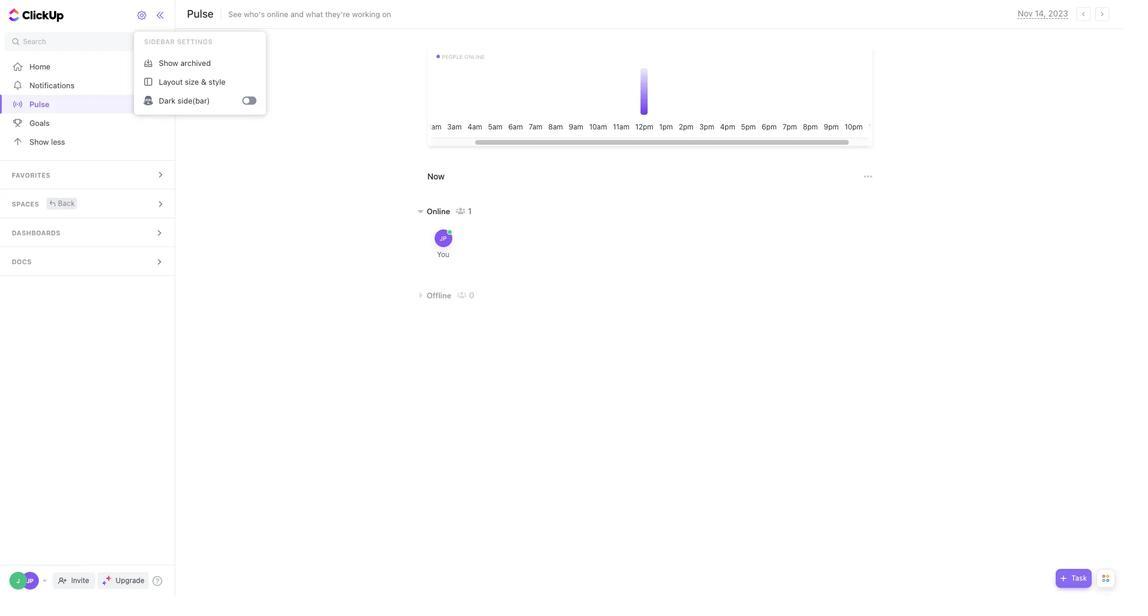 Task type: locate. For each thing, give the bounding box(es) containing it.
pulse up goals at the left of page
[[29, 99, 49, 109]]

pulse inside sidebar navigation
[[29, 99, 49, 109]]

on
[[382, 9, 391, 19]]

show archived link
[[139, 54, 261, 72]]

who's
[[244, 9, 265, 19]]

show down goals at the left of page
[[29, 137, 49, 146]]

0
[[469, 290, 474, 300]]

online
[[267, 9, 288, 19], [464, 54, 485, 60]]

1 horizontal spatial pulse
[[187, 8, 214, 20]]

online right people
[[464, 54, 485, 60]]

show
[[159, 58, 178, 67], [29, 137, 49, 146]]

show up layout
[[159, 58, 178, 67]]

pulse
[[187, 8, 214, 20], [29, 99, 49, 109]]

0 vertical spatial show
[[159, 58, 178, 67]]

2am 3am 4am 5am 6am 7am 8am 9am 10am 11am
[[427, 122, 630, 131]]

1pm
[[659, 122, 673, 131]]

offline
[[427, 290, 451, 300]]

0 horizontal spatial pulse
[[29, 99, 49, 109]]

people
[[442, 54, 463, 60]]

notifications link
[[0, 76, 176, 95]]

1 vertical spatial online
[[464, 54, 485, 60]]

goals link
[[0, 114, 176, 132]]

show less
[[29, 137, 65, 146]]

1 vertical spatial pulse
[[29, 99, 49, 109]]

see who's online and what they're working on
[[228, 9, 391, 19]]

7am
[[529, 122, 543, 131]]

sidebar navigation
[[0, 0, 176, 596]]

10pm
[[845, 122, 863, 131]]

show for show less
[[29, 137, 49, 146]]

working
[[352, 9, 380, 19]]

pulse up settings
[[187, 8, 214, 20]]

1
[[468, 206, 472, 216]]

4am
[[468, 122, 482, 131]]

what
[[306, 9, 323, 19]]

1 horizontal spatial online
[[464, 54, 485, 60]]

back
[[58, 199, 75, 207]]

see
[[228, 9, 242, 19]]

they're
[[325, 9, 350, 19]]

1 vertical spatial show
[[29, 137, 49, 146]]

1 horizontal spatial show
[[159, 58, 178, 67]]

3pm
[[700, 122, 715, 131]]

10am
[[589, 122, 607, 131]]

11pm
[[869, 122, 886, 131]]

dark side(bar)
[[159, 96, 210, 105]]

size
[[185, 77, 199, 86]]

8am
[[549, 122, 563, 131]]

people online
[[442, 54, 485, 60]]

show inside show archived link
[[159, 58, 178, 67]]

3am
[[447, 122, 462, 131]]

0 horizontal spatial show
[[29, 137, 49, 146]]

search
[[23, 37, 46, 46]]

online left and
[[267, 9, 288, 19]]

show inside sidebar navigation
[[29, 137, 49, 146]]

4pm
[[720, 122, 735, 131]]

0 vertical spatial online
[[267, 9, 288, 19]]



Task type: vqa. For each thing, say whether or not it's contained in the screenshot.
style
yes



Task type: describe. For each thing, give the bounding box(es) containing it.
layout size & style
[[159, 77, 226, 86]]

favorites
[[12, 171, 50, 179]]

dark
[[159, 96, 176, 105]]

sidebar
[[144, 38, 175, 45]]

show for show archived
[[159, 58, 178, 67]]

pulse link
[[0, 95, 176, 114]]

notifications
[[29, 80, 75, 90]]

5pm
[[741, 122, 756, 131]]

favorites button
[[0, 161, 176, 189]]

task
[[1072, 574, 1087, 583]]

&
[[201, 77, 206, 86]]

6am
[[508, 122, 523, 131]]

less
[[51, 137, 65, 146]]

2am
[[427, 122, 441, 131]]

goals
[[29, 118, 50, 127]]

back link
[[46, 197, 77, 209]]

1pm 2pm 3pm 4pm 5pm 6pm 7pm 8pm 9pm 10pm
[[659, 122, 863, 131]]

0 horizontal spatial online
[[267, 9, 288, 19]]

8pm
[[803, 122, 818, 131]]

2pm
[[679, 122, 694, 131]]

layout
[[159, 77, 183, 86]]

archived
[[180, 58, 211, 67]]

invite
[[71, 576, 89, 585]]

12pm
[[636, 122, 654, 131]]

side(bar)
[[178, 96, 210, 105]]

9pm
[[824, 122, 839, 131]]

show archived
[[159, 58, 211, 67]]

and
[[290, 9, 304, 19]]

docs
[[12, 258, 32, 265]]

11am
[[613, 122, 630, 131]]

home
[[29, 61, 50, 71]]

home link
[[0, 57, 176, 76]]

sidebar settings
[[144, 38, 213, 45]]

style
[[209, 77, 226, 86]]

upgrade
[[116, 576, 144, 585]]

online
[[427, 206, 450, 216]]

sidebar settings image
[[137, 10, 147, 21]]

settings
[[177, 38, 213, 45]]

5am
[[488, 122, 503, 131]]

⌘k
[[150, 37, 162, 46]]

7pm
[[783, 122, 797, 131]]

dashboards
[[12, 229, 60, 237]]

0 vertical spatial pulse
[[187, 8, 214, 20]]

now
[[427, 171, 445, 181]]

6pm
[[762, 122, 777, 131]]

9am
[[569, 122, 584, 131]]

upgrade link
[[97, 572, 149, 589]]



